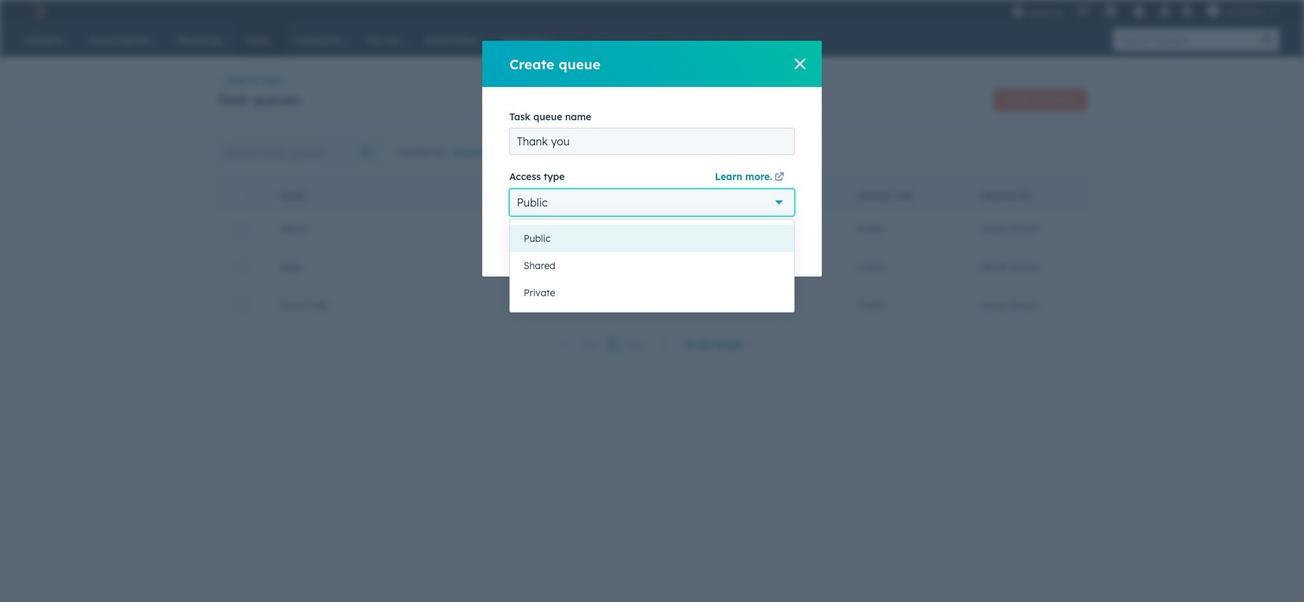 Task type: vqa. For each thing, say whether or not it's contained in the screenshot.
Search task queues search field at the top left of the page
yes



Task type: locate. For each thing, give the bounding box(es) containing it.
banner
[[217, 85, 1087, 111]]

menu
[[1006, 0, 1288, 22]]

Search task queues search field
[[217, 139, 383, 166]]

None text field
[[510, 128, 795, 155]]

2 link opens in a new window image from the top
[[775, 173, 785, 183]]

link opens in a new window image
[[775, 170, 785, 186], [775, 173, 785, 183]]

list box
[[510, 220, 794, 312]]



Task type: describe. For each thing, give the bounding box(es) containing it.
jacob simon image
[[1207, 5, 1220, 17]]

pagination navigation
[[554, 335, 677, 353]]

1 link opens in a new window image from the top
[[775, 170, 785, 186]]

Search HubSpot search field
[[1114, 29, 1257, 52]]

close image
[[795, 58, 806, 69]]

marketplaces image
[[1105, 6, 1117, 18]]



